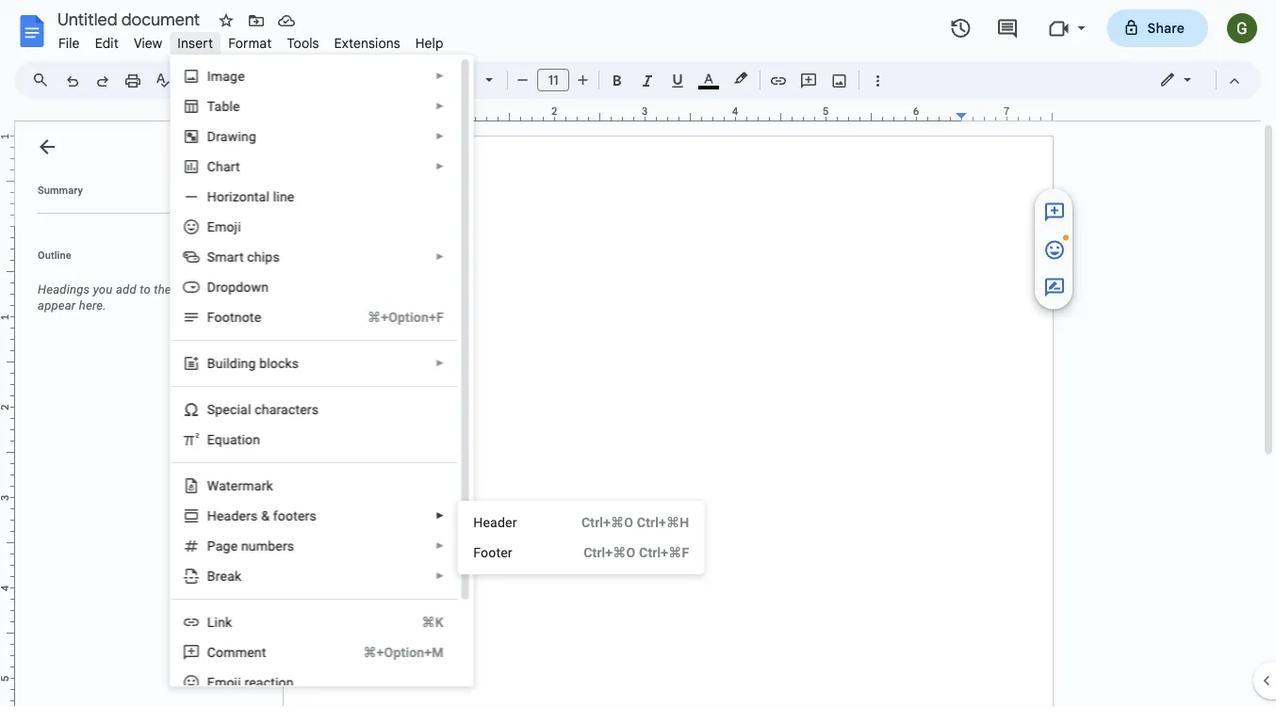 Task type: locate. For each thing, give the bounding box(es) containing it.
h up f
[[473, 515, 483, 531]]

foot n ote
[[207, 310, 261, 325]]

⌘k element
[[399, 614, 443, 632]]

9 ► from the top
[[435, 571, 444, 582]]

izontal
[[229, 189, 269, 205]]

application
[[0, 0, 1276, 708]]

emoji down m
[[207, 675, 241, 691]]

add emoji reaction image
[[1043, 239, 1066, 261]]

suggest edits image
[[1043, 277, 1066, 299]]

menu
[[163, 0, 473, 708], [457, 501, 704, 575]]

k
[[234, 569, 241, 584]]

⌘k
[[421, 615, 443, 631]]

equation e element
[[207, 432, 266, 448]]

brea k
[[207, 569, 241, 584]]

extensions menu item
[[327, 32, 408, 54]]

7 ► from the top
[[435, 511, 444, 522]]

ctrl+⌘o for ctrl+⌘o ctrl+⌘f
[[584, 545, 636, 561]]

headers & footers h element
[[207, 508, 322, 524]]

footers
[[273, 508, 316, 524]]

add comment image
[[1043, 201, 1066, 224]]

b
[[207, 356, 215, 371]]

format menu item
[[221, 32, 279, 54]]

header h element
[[473, 515, 523, 531]]

h
[[207, 508, 216, 524], [473, 515, 483, 531]]

tools menu item
[[279, 32, 327, 54]]

emoji up smart
[[207, 219, 241, 235]]

ctrl+⌘f
[[639, 545, 689, 561]]

0 vertical spatial emoji
[[207, 219, 241, 235]]

0 horizontal spatial h
[[207, 508, 216, 524]]

ctrl+⌘o up ctrl+⌘o ctrl+⌘f element
[[582, 515, 634, 531]]

emoji for emoji 7 element
[[207, 219, 241, 235]]

mode and view toolbar
[[1145, 61, 1250, 99]]

Menus field
[[24, 67, 65, 93]]

special characters c element
[[207, 402, 324, 418]]

menu containing h
[[457, 501, 704, 575]]

h up pa
[[207, 508, 216, 524]]

application containing share
[[0, 0, 1276, 708]]

menu bar
[[51, 25, 451, 56]]

tools
[[287, 35, 319, 51]]

file menu item
[[51, 32, 87, 54]]

edit
[[95, 35, 119, 51]]

able
[[214, 98, 240, 114]]

emoji reaction
[[207, 675, 293, 691]]

0 vertical spatial ctrl+⌘o
[[582, 515, 634, 531]]

3 ► from the top
[[435, 131, 444, 142]]

numbers
[[241, 539, 294, 554]]

main toolbar
[[56, 66, 893, 94]]

menu bar banner
[[0, 0, 1276, 708]]

document outline element
[[15, 122, 271, 708]]

ctrl+⌘o ctrl+⌘h
[[582, 515, 689, 531]]

h eader
[[473, 515, 517, 531]]

menu bar containing file
[[51, 25, 451, 56]]

6 ► from the top
[[435, 358, 444, 369]]

t able
[[207, 98, 240, 114]]

format
[[228, 35, 272, 51]]

headings
[[38, 283, 90, 297]]

1 vertical spatial ctrl+⌘o
[[584, 545, 636, 561]]

ctrl+⌘o down ctrl+⌘o ctrl+⌘h element
[[584, 545, 636, 561]]

u
[[215, 356, 223, 371]]

rawing
[[216, 129, 256, 144]]

dropdown
[[207, 279, 268, 295]]

Font size field
[[537, 69, 577, 92]]

text color image
[[698, 67, 719, 90]]

quation
[[214, 432, 260, 448]]

ial
[[237, 402, 251, 418]]

co
[[207, 645, 223, 661]]

document
[[175, 283, 230, 297]]

2 ► from the top
[[435, 101, 444, 112]]

ment
[[235, 645, 266, 661]]

► for ilding blocks
[[435, 358, 444, 369]]

ctrl+⌘o ctrl+⌘h element
[[559, 514, 689, 533]]

t
[[207, 98, 214, 114]]

e
[[207, 432, 214, 448]]

1 horizontal spatial h
[[473, 515, 483, 531]]

here.
[[79, 299, 106, 313]]

8 ► from the top
[[435, 541, 444, 552]]

summary heading
[[38, 183, 83, 198]]

ctrl+⌘o ctrl+⌘f
[[584, 545, 689, 561]]

the
[[154, 283, 171, 297]]

1 ► from the top
[[435, 71, 444, 82]]

summary
[[38, 184, 83, 196]]

emoji 7 element
[[207, 219, 246, 235]]

ote
[[241, 310, 261, 325]]

watermark j element
[[207, 478, 278, 494]]

d
[[207, 129, 216, 144]]

table t element
[[207, 98, 245, 114]]

appear
[[38, 299, 76, 313]]

5 ► from the top
[[435, 252, 444, 262]]

&
[[261, 508, 269, 524]]

pa
[[207, 539, 223, 554]]

footer f element
[[473, 545, 518, 561]]

Star checkbox
[[213, 8, 239, 34]]

emoji reaction 5 element
[[207, 675, 299, 691]]

pa g e numbers
[[207, 539, 294, 554]]

h for eader
[[473, 515, 483, 531]]

1 emoji from the top
[[207, 219, 241, 235]]

►
[[435, 71, 444, 82], [435, 101, 444, 112], [435, 131, 444, 142], [435, 161, 444, 172], [435, 252, 444, 262], [435, 358, 444, 369], [435, 511, 444, 522], [435, 541, 444, 552], [435, 571, 444, 582]]

r
[[224, 189, 229, 205]]

smart chips z element
[[207, 249, 285, 265]]

2 emoji from the top
[[207, 675, 241, 691]]

h eaders & footers
[[207, 508, 316, 524]]

emoji
[[207, 219, 241, 235], [207, 675, 241, 691]]

highlight color image
[[730, 67, 751, 90]]

f
[[473, 545, 481, 561]]

e quation
[[207, 432, 260, 448]]

i
[[207, 68, 210, 84]]

ctrl+⌘o
[[582, 515, 634, 531], [584, 545, 636, 561]]

add
[[116, 283, 136, 297]]

share button
[[1107, 9, 1208, 47]]

e
[[230, 539, 237, 554]]

top margin image
[[0, 137, 14, 232]]

reaction
[[244, 675, 293, 691]]

1 vertical spatial emoji
[[207, 675, 241, 691]]

right margin image
[[957, 107, 1052, 121]]

you
[[93, 283, 113, 297]]

f ooter
[[473, 545, 513, 561]]

ink
[[214, 615, 232, 631]]



Task type: vqa. For each thing, say whether or not it's contained in the screenshot.
ment
yes



Task type: describe. For each thing, give the bounding box(es) containing it.
menu containing i
[[163, 0, 473, 708]]

i mage
[[207, 68, 244, 84]]

ilding
[[223, 356, 255, 371]]

Rename text field
[[51, 8, 211, 30]]

ho
[[207, 189, 224, 205]]

► for i mage
[[435, 71, 444, 82]]

insert menu item
[[170, 32, 221, 54]]

characters
[[254, 402, 318, 418]]

ho r izontal line
[[207, 189, 294, 205]]

smart
[[207, 249, 243, 265]]

building blocks u element
[[207, 356, 304, 371]]

comment m element
[[207, 645, 272, 661]]

page numbers g element
[[207, 539, 299, 554]]

chips
[[247, 249, 279, 265]]

ctrl+⌘o ctrl+⌘f element
[[561, 544, 689, 563]]

footnote n element
[[207, 310, 267, 325]]

drawing d element
[[207, 129, 262, 144]]

⌘+option+f element
[[344, 308, 443, 327]]

insert
[[177, 35, 213, 51]]

l ink
[[207, 615, 232, 631]]

line
[[273, 189, 294, 205]]

► for t able
[[435, 101, 444, 112]]

file
[[58, 35, 80, 51]]

help
[[415, 35, 444, 51]]

co m ment
[[207, 645, 266, 661]]

foot
[[207, 310, 234, 325]]

chart
[[207, 159, 240, 174]]

view menu item
[[126, 32, 170, 54]]

ooter
[[481, 545, 513, 561]]

brea
[[207, 569, 234, 584]]

to
[[140, 283, 151, 297]]

outline heading
[[15, 248, 271, 274]]

h for eaders
[[207, 508, 216, 524]]

m
[[223, 645, 235, 661]]

insert image image
[[829, 67, 851, 93]]

dropdown 6 element
[[207, 279, 274, 295]]

⌘+option+m element
[[340, 644, 443, 663]]

menu bar inside menu bar banner
[[51, 25, 451, 56]]

will
[[233, 283, 252, 297]]

⌘+option+m
[[363, 645, 443, 661]]

eaders
[[216, 508, 257, 524]]

horizontal line r element
[[207, 189, 300, 205]]

emoji for emoji reaction
[[207, 675, 241, 691]]

spe
[[207, 402, 229, 418]]

image i element
[[207, 68, 250, 84]]

view
[[134, 35, 162, 51]]

break k element
[[207, 569, 247, 584]]

help menu item
[[408, 32, 451, 54]]

watermark
[[207, 478, 273, 494]]

► for e numbers
[[435, 541, 444, 552]]

n
[[234, 310, 241, 325]]

extensions
[[334, 35, 400, 51]]

chart q element
[[207, 159, 245, 174]]

► for h eaders & footers
[[435, 511, 444, 522]]

blocks
[[259, 356, 299, 371]]

► for d rawing
[[435, 131, 444, 142]]

link l element
[[207, 615, 237, 631]]

4 ► from the top
[[435, 161, 444, 172]]

d rawing
[[207, 129, 256, 144]]

outline
[[38, 249, 71, 261]]

ctrl+⌘h
[[637, 515, 689, 531]]

b u ilding blocks
[[207, 356, 299, 371]]

mage
[[210, 68, 244, 84]]

spe c ial characters
[[207, 402, 318, 418]]

► for brea k
[[435, 571, 444, 582]]

headings you add to the document will appear here.
[[38, 283, 252, 313]]

ctrl+⌘o for ctrl+⌘o ctrl+⌘h
[[582, 515, 634, 531]]

⌘+option+f
[[367, 310, 443, 325]]

l
[[207, 615, 214, 631]]

smart chips
[[207, 249, 279, 265]]

g
[[223, 539, 230, 554]]

Font size text field
[[538, 69, 568, 91]]

share
[[1148, 20, 1185, 36]]

eader
[[483, 515, 517, 531]]

edit menu item
[[87, 32, 126, 54]]

c
[[229, 402, 237, 418]]



